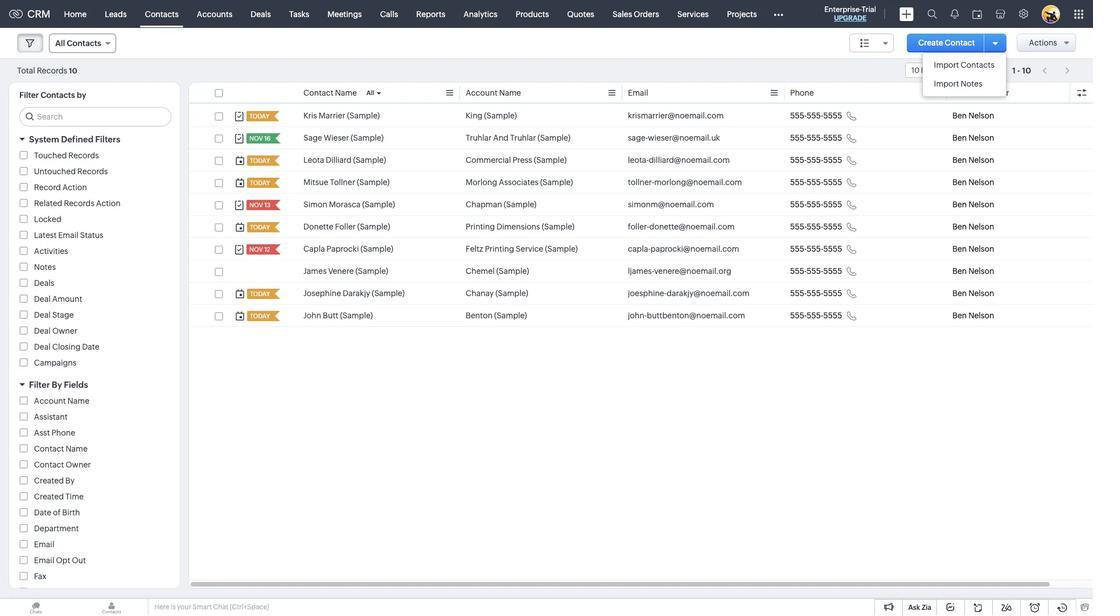 Task type: describe. For each thing, give the bounding box(es) containing it.
system defined filters button
[[9, 129, 180, 149]]

nelson for buttbenton@noemail.com
[[969, 311, 995, 320]]

email opt out
[[34, 556, 86, 565]]

ljames-venere@noemail.org
[[628, 267, 732, 276]]

5555 for paprocki@noemail.com
[[824, 244, 843, 253]]

chapman (sample) link
[[466, 199, 537, 210]]

service
[[516, 244, 544, 253]]

today for leota dilliard (sample)
[[250, 157, 270, 164]]

today for josephine darakjy (sample)
[[250, 291, 270, 297]]

5 nelson from the top
[[969, 200, 995, 209]]

time
[[65, 492, 84, 501]]

search image
[[928, 9, 938, 19]]

(sample) down the "feltz printing service (sample)" link on the top
[[497, 267, 529, 276]]

capla paprocki (sample)
[[304, 244, 394, 253]]

printing inside the "feltz printing service (sample)" link
[[485, 244, 514, 253]]

(sample) down 'chemel (sample)'
[[496, 289, 529, 298]]

crm link
[[9, 8, 50, 20]]

import for import contacts
[[934, 60, 960, 69]]

printing inside printing dimensions (sample) link
[[466, 222, 495, 231]]

contacts link
[[136, 0, 188, 28]]

analytics
[[464, 9, 498, 19]]

donette foller (sample)
[[304, 222, 390, 231]]

sage wieser (sample)
[[304, 133, 384, 142]]

ben nelson for paprocki@noemail.com
[[953, 244, 995, 253]]

5 ben from the top
[[953, 200, 967, 209]]

nov 16 link
[[247, 133, 272, 144]]

nelson for donette@noemail.com
[[969, 222, 995, 231]]

0 horizontal spatial action
[[62, 183, 87, 192]]

here
[[154, 603, 169, 611]]

5 5555 from the top
[[824, 200, 843, 209]]

(sample) up "and"
[[484, 111, 517, 120]]

chapman
[[466, 200, 502, 209]]

chanay
[[466, 289, 494, 298]]

ben nelson for venere@noemail.org
[[953, 267, 995, 276]]

0 horizontal spatial account
[[34, 396, 66, 406]]

10 for total records 10
[[69, 66, 77, 75]]

555-555-5555 for morlong@noemail.com
[[791, 178, 843, 187]]

1 vertical spatial contact owner
[[34, 460, 91, 469]]

name down asst phone
[[66, 444, 88, 453]]

sage-wieser@noemail.uk
[[628, 133, 720, 142]]

1 vertical spatial notes
[[34, 263, 56, 272]]

signals image
[[951, 9, 959, 19]]

benton
[[466, 311, 493, 320]]

james
[[304, 267, 327, 276]]

deal for deal owner
[[34, 326, 51, 336]]

defined
[[61, 134, 93, 144]]

All Contacts field
[[49, 34, 116, 53]]

1 nelson from the top
[[969, 111, 995, 120]]

contacts image
[[76, 599, 148, 615]]

5555 for wieser@noemail.uk
[[824, 133, 843, 142]]

asst
[[34, 428, 50, 437]]

contacts for filter contacts by
[[41, 91, 75, 100]]

(sample) down darakjy
[[340, 311, 373, 320]]

5555 for darakjy@noemail.com
[[824, 289, 843, 298]]

0 vertical spatial deals
[[251, 9, 271, 19]]

foller
[[335, 222, 356, 231]]

today for mitsue tollner (sample)
[[250, 179, 270, 186]]

wieser
[[324, 133, 349, 142]]

first
[[34, 588, 50, 597]]

meetings link
[[319, 0, 371, 28]]

contact up created by
[[34, 460, 64, 469]]

email down department
[[34, 540, 54, 549]]

contact down the page
[[953, 88, 983, 97]]

0 vertical spatial date
[[82, 342, 99, 351]]

leota dilliard (sample) link
[[304, 154, 386, 166]]

ben nelson for morlong@noemail.com
[[953, 178, 995, 187]]

truhlar and truhlar (sample)
[[466, 133, 571, 142]]

leota-dilliard@noemail.com link
[[628, 154, 730, 166]]

of
[[53, 508, 61, 517]]

1
[[1013, 66, 1016, 75]]

1 555-555-5555 from the top
[[791, 111, 843, 120]]

tasks link
[[280, 0, 319, 28]]

ben nelson for wieser@noemail.uk
[[953, 133, 995, 142]]

555-555-5555 for buttbenton@noemail.com
[[791, 311, 843, 320]]

today link for leota
[[247, 156, 271, 166]]

sales
[[613, 9, 632, 19]]

1 vertical spatial action
[[96, 199, 121, 208]]

today for kris marrier (sample)
[[249, 113, 270, 120]]

press
[[513, 156, 532, 165]]

filter for filter contacts by
[[19, 91, 39, 100]]

home
[[64, 9, 87, 19]]

1 ben nelson from the top
[[953, 111, 995, 120]]

foller-
[[628, 222, 650, 231]]

size image
[[861, 38, 870, 48]]

truhlar and truhlar (sample) link
[[466, 132, 571, 144]]

records for related
[[64, 199, 94, 208]]

contact down asst phone
[[34, 444, 64, 453]]

sales orders
[[613, 9, 659, 19]]

paprocki@noemail.com
[[651, 244, 740, 253]]

ben for donette@noemail.com
[[953, 222, 967, 231]]

email up fax
[[34, 556, 54, 565]]

enterprise-trial upgrade
[[825, 5, 877, 22]]

today for donette foller (sample)
[[250, 224, 270, 231]]

1 truhlar from the left
[[466, 133, 492, 142]]

contacts for import contacts
[[961, 60, 995, 69]]

foller-donette@noemail.com link
[[628, 221, 735, 232]]

ben for paprocki@noemail.com
[[953, 244, 967, 253]]

kris
[[304, 111, 317, 120]]

donette
[[304, 222, 334, 231]]

nov for sage
[[249, 135, 263, 142]]

records for total
[[37, 66, 67, 75]]

contacts for all contacts
[[67, 39, 101, 48]]

create menu element
[[893, 0, 921, 28]]

contact up kris
[[304, 88, 334, 97]]

james venere (sample) link
[[304, 265, 388, 277]]

records for touched
[[68, 151, 99, 160]]

555-555-5555 for wieser@noemail.uk
[[791, 133, 843, 142]]

1 vertical spatial contact name
[[34, 444, 88, 453]]

create menu image
[[900, 7, 914, 21]]

Other Modules field
[[766, 5, 791, 23]]

assistant
[[34, 412, 68, 422]]

chanay (sample)
[[466, 289, 529, 298]]

related records action
[[34, 199, 121, 208]]

5 555-555-5555 from the top
[[791, 200, 843, 209]]

tollner
[[330, 178, 355, 187]]

-
[[1018, 66, 1021, 75]]

sage-wieser@noemail.uk link
[[628, 132, 720, 144]]

records for untouched
[[77, 167, 108, 176]]

deal for deal closing date
[[34, 342, 51, 351]]

deal for deal stage
[[34, 310, 51, 320]]

search element
[[921, 0, 944, 28]]

chemel
[[466, 267, 495, 276]]

dilliard@noemail.com
[[649, 156, 730, 165]]

mitsue tollner (sample) link
[[304, 177, 390, 188]]

profile image
[[1042, 5, 1061, 23]]

12
[[264, 246, 270, 253]]

nelson for dilliard@noemail.com
[[969, 156, 995, 165]]

system
[[29, 134, 59, 144]]

555-555-5555 for darakjy@noemail.com
[[791, 289, 843, 298]]

upgrade
[[834, 14, 867, 22]]

chat
[[213, 603, 228, 611]]

1 horizontal spatial contact name
[[304, 88, 357, 97]]

Search text field
[[20, 108, 171, 126]]

by
[[77, 91, 86, 100]]

1 ben from the top
[[953, 111, 967, 120]]

today link for mitsue
[[247, 178, 271, 188]]

10 for 1 - 10
[[1023, 66, 1032, 75]]

email right latest in the left of the page
[[58, 231, 78, 240]]

created for created by
[[34, 476, 64, 485]]

josephine
[[304, 289, 341, 298]]

butt
[[323, 311, 339, 320]]

donette@noemail.com
[[650, 222, 735, 231]]

sales orders link
[[604, 0, 669, 28]]

today link for kris
[[247, 111, 271, 121]]

(sample) up printing dimensions (sample) link
[[504, 200, 537, 209]]

(sample) up service
[[542, 222, 575, 231]]

(sample) right the foller
[[358, 222, 390, 231]]

ben nelson for buttbenton@noemail.com
[[953, 311, 995, 320]]

kris marrier (sample) link
[[304, 110, 380, 121]]

create contact button
[[907, 34, 987, 52]]

tollner-morlong@noemail.com
[[628, 178, 742, 187]]

today link for john
[[247, 311, 271, 321]]

untouched records
[[34, 167, 108, 176]]

tollner-morlong@noemail.com link
[[628, 177, 742, 188]]

filter contacts by
[[19, 91, 86, 100]]

leota-
[[628, 156, 649, 165]]

filters
[[95, 134, 120, 144]]

record action
[[34, 183, 87, 192]]

your
[[177, 603, 191, 611]]

projects link
[[718, 0, 766, 28]]

dilliard
[[326, 156, 352, 165]]

ben for darakjy@noemail.com
[[953, 289, 967, 298]]

morlong
[[466, 178, 497, 187]]

darakjy@noemail.com
[[667, 289, 750, 298]]

ask zia
[[909, 604, 932, 612]]

feltz
[[466, 244, 483, 253]]

0 vertical spatial account name
[[466, 88, 521, 97]]

capla-
[[628, 244, 651, 253]]

5555 for dilliard@noemail.com
[[824, 156, 843, 165]]

printing dimensions (sample) link
[[466, 221, 575, 232]]



Task type: locate. For each thing, give the bounding box(es) containing it.
5555 for donette@noemail.com
[[824, 222, 843, 231]]

1 horizontal spatial all
[[367, 89, 374, 96]]

10 ben from the top
[[953, 311, 967, 320]]

fax
[[34, 572, 47, 581]]

4 555-555-5555 from the top
[[791, 178, 843, 187]]

locked
[[34, 215, 61, 224]]

1 horizontal spatial 10
[[912, 66, 920, 75]]

1 vertical spatial created
[[34, 492, 64, 501]]

leota-dilliard@noemail.com
[[628, 156, 730, 165]]

action up related records action
[[62, 183, 87, 192]]

calendar image
[[973, 9, 983, 19]]

printing dimensions (sample)
[[466, 222, 575, 231]]

nov left 16
[[249, 135, 263, 142]]

1 horizontal spatial account
[[466, 88, 498, 97]]

home link
[[55, 0, 96, 28]]

created time
[[34, 492, 84, 501]]

nov for capla
[[249, 246, 263, 253]]

filter by fields button
[[9, 375, 180, 395]]

today
[[249, 113, 270, 120], [250, 157, 270, 164], [250, 179, 270, 186], [250, 224, 270, 231], [250, 291, 270, 297], [250, 313, 270, 320]]

stage
[[52, 310, 74, 320]]

1 horizontal spatial phone
[[791, 88, 814, 97]]

1 horizontal spatial account name
[[466, 88, 521, 97]]

7 ben nelson from the top
[[953, 244, 995, 253]]

0 horizontal spatial contact name
[[34, 444, 88, 453]]

10 records per page
[[912, 66, 981, 75]]

today link up nov 16 link
[[247, 111, 271, 121]]

3 5555 from the top
[[824, 156, 843, 165]]

today for john butt (sample)
[[250, 313, 270, 320]]

truhlar up press
[[510, 133, 536, 142]]

(sample) right dilliard
[[353, 156, 386, 165]]

4 nelson from the top
[[969, 178, 995, 187]]

zia
[[922, 604, 932, 612]]

today link for josephine
[[247, 289, 271, 299]]

2 nelson from the top
[[969, 133, 995, 142]]

nov left 13
[[249, 202, 263, 208]]

account up king
[[466, 88, 498, 97]]

name up king (sample) link
[[499, 88, 521, 97]]

out
[[72, 556, 86, 565]]

9 ben nelson from the top
[[953, 289, 995, 298]]

name down the "fields"
[[68, 396, 89, 406]]

contact name down asst phone
[[34, 444, 88, 453]]

records down "defined"
[[68, 151, 99, 160]]

deals
[[251, 9, 271, 19], [34, 279, 54, 288]]

kris marrier (sample)
[[304, 111, 380, 120]]

(sample) right tollner
[[357, 178, 390, 187]]

all up the total records 10
[[55, 39, 65, 48]]

contacts inside contacts link
[[145, 9, 179, 19]]

10 inside field
[[912, 66, 920, 75]]

today left john
[[250, 313, 270, 320]]

(sample) up darakjy
[[356, 267, 388, 276]]

leota dilliard (sample)
[[304, 156, 386, 165]]

5555 for morlong@noemail.com
[[824, 178, 843, 187]]

6 5555 from the top
[[824, 222, 843, 231]]

today link down nov 13 link at the left
[[247, 222, 271, 232]]

10 down create
[[912, 66, 920, 75]]

2 vertical spatial owner
[[66, 460, 91, 469]]

(sample) right associates
[[540, 178, 573, 187]]

deal for deal amount
[[34, 294, 51, 304]]

today link down nov 12 link
[[247, 289, 271, 299]]

6 ben from the top
[[953, 222, 967, 231]]

1 5555 from the top
[[824, 111, 843, 120]]

records up filter contacts by
[[37, 66, 67, 75]]

1 vertical spatial date
[[34, 508, 51, 517]]

0 vertical spatial created
[[34, 476, 64, 485]]

4 ben from the top
[[953, 178, 967, 187]]

tasks
[[289, 9, 309, 19]]

8 ben nelson from the top
[[953, 267, 995, 276]]

10 ben nelson from the top
[[953, 311, 995, 320]]

chapman (sample)
[[466, 200, 537, 209]]

system defined filters
[[29, 134, 120, 144]]

8 ben from the top
[[953, 267, 967, 276]]

1 vertical spatial phone
[[52, 428, 75, 437]]

all for all contacts
[[55, 39, 65, 48]]

(sample) down chanay (sample) link
[[494, 311, 527, 320]]

mitsue tollner (sample)
[[304, 178, 390, 187]]

contact name up marrier
[[304, 88, 357, 97]]

records left per
[[922, 66, 950, 75]]

2 vertical spatial nov
[[249, 246, 263, 253]]

9 ben from the top
[[953, 289, 967, 298]]

deal amount
[[34, 294, 82, 304]]

total records 10
[[17, 66, 77, 75]]

contacts up the import notes link
[[961, 60, 995, 69]]

0 horizontal spatial notes
[[34, 263, 56, 272]]

account up assistant
[[34, 396, 66, 406]]

2 ben from the top
[[953, 133, 967, 142]]

(sample) up commercial press (sample) at top
[[538, 133, 571, 142]]

nov 12 link
[[247, 244, 272, 255]]

0 horizontal spatial phone
[[52, 428, 75, 437]]

records for 10
[[922, 66, 950, 75]]

name
[[335, 88, 357, 97], [499, 88, 521, 97], [68, 396, 89, 406], [66, 444, 88, 453], [52, 588, 74, 597]]

records down touched records
[[77, 167, 108, 176]]

feltz printing service (sample)
[[466, 244, 578, 253]]

ben for venere@noemail.org
[[953, 267, 967, 276]]

all for all
[[367, 89, 374, 96]]

7 nelson from the top
[[969, 244, 995, 253]]

notes down activities
[[34, 263, 56, 272]]

contact owner up created by
[[34, 460, 91, 469]]

0 vertical spatial account
[[466, 88, 498, 97]]

contact owner
[[953, 88, 1010, 97], [34, 460, 91, 469]]

contacts
[[145, 9, 179, 19], [67, 39, 101, 48], [961, 60, 995, 69], [41, 91, 75, 100]]

darakjy
[[343, 289, 370, 298]]

2 truhlar from the left
[[510, 133, 536, 142]]

1 vertical spatial filter
[[29, 380, 50, 390]]

(sample) right morasca
[[362, 200, 395, 209]]

email
[[628, 88, 649, 97], [58, 231, 78, 240], [34, 540, 54, 549], [34, 556, 54, 565]]

9 555-555-5555 from the top
[[791, 289, 843, 298]]

555-555-5555 for paprocki@noemail.com
[[791, 244, 843, 253]]

(sample) right wieser
[[351, 133, 384, 142]]

1 - 10
[[1013, 66, 1032, 75]]

2 ben nelson from the top
[[953, 133, 995, 142]]

6 ben nelson from the top
[[953, 222, 995, 231]]

and
[[493, 133, 509, 142]]

chanay (sample) link
[[466, 288, 529, 299]]

today link left john
[[247, 311, 271, 321]]

by up the 'time'
[[65, 476, 75, 485]]

signals element
[[944, 0, 966, 28]]

5 ben nelson from the top
[[953, 200, 995, 209]]

10 Records Per Page field
[[906, 63, 996, 78]]

record
[[34, 183, 61, 192]]

capla-paprocki@noemail.com link
[[628, 243, 740, 255]]

10 up by
[[69, 66, 77, 75]]

5555 for venere@noemail.org
[[824, 267, 843, 276]]

1 import from the top
[[934, 60, 960, 69]]

1 vertical spatial all
[[367, 89, 374, 96]]

quotes link
[[558, 0, 604, 28]]

department
[[34, 524, 79, 533]]

ben nelson for darakjy@noemail.com
[[953, 289, 995, 298]]

0 horizontal spatial all
[[55, 39, 65, 48]]

0 vertical spatial phone
[[791, 88, 814, 97]]

nelson for venere@noemail.org
[[969, 267, 995, 276]]

1 vertical spatial account
[[34, 396, 66, 406]]

deals up deal amount
[[34, 279, 54, 288]]

contact inside 'button'
[[945, 38, 976, 47]]

5555
[[824, 111, 843, 120], [824, 133, 843, 142], [824, 156, 843, 165], [824, 178, 843, 187], [824, 200, 843, 209], [824, 222, 843, 231], [824, 244, 843, 253], [824, 267, 843, 276], [824, 289, 843, 298], [824, 311, 843, 320]]

9 nelson from the top
[[969, 289, 995, 298]]

king (sample)
[[466, 111, 517, 120]]

orders
[[634, 9, 659, 19]]

8 555-555-5555 from the top
[[791, 267, 843, 276]]

created up created time
[[34, 476, 64, 485]]

created by
[[34, 476, 75, 485]]

(sample) right paprocki
[[361, 244, 394, 253]]

today link down nov 16 link
[[247, 156, 271, 166]]

nov left the 12
[[249, 246, 263, 253]]

(sample) right press
[[534, 156, 567, 165]]

by for filter
[[52, 380, 62, 390]]

nelson for wieser@noemail.uk
[[969, 133, 995, 142]]

0 vertical spatial action
[[62, 183, 87, 192]]

3 ben nelson from the top
[[953, 156, 995, 165]]

1 horizontal spatial date
[[82, 342, 99, 351]]

phone
[[791, 88, 814, 97], [52, 428, 75, 437]]

amount
[[52, 294, 82, 304]]

8 nelson from the top
[[969, 267, 995, 276]]

2 5555 from the top
[[824, 133, 843, 142]]

0 horizontal spatial by
[[52, 380, 62, 390]]

8 5555 from the top
[[824, 267, 843, 276]]

1 vertical spatial printing
[[485, 244, 514, 253]]

0 vertical spatial owner
[[985, 88, 1010, 97]]

products
[[516, 9, 549, 19]]

morasca
[[329, 200, 361, 209]]

profile element
[[1036, 0, 1067, 28]]

filter down campaigns
[[29, 380, 50, 390]]

created down created by
[[34, 492, 64, 501]]

morlong@noemail.com
[[655, 178, 742, 187]]

today up nov 16 link
[[249, 113, 270, 120]]

truhlar left "and"
[[466, 133, 492, 142]]

by inside dropdown button
[[52, 380, 62, 390]]

contacts inside import contacts link
[[961, 60, 995, 69]]

josephine darakjy (sample) link
[[304, 288, 405, 299]]

filter inside dropdown button
[[29, 380, 50, 390]]

created for created time
[[34, 492, 64, 501]]

1 vertical spatial import
[[934, 79, 960, 88]]

contact owner down the page
[[953, 88, 1010, 97]]

tollner-
[[628, 178, 655, 187]]

capla
[[304, 244, 325, 253]]

commercial
[[466, 156, 511, 165]]

quotes
[[568, 9, 595, 19]]

today link for donette
[[247, 222, 271, 232]]

account name up king (sample) link
[[466, 88, 521, 97]]

asst phone
[[34, 428, 75, 437]]

1 deal from the top
[[34, 294, 51, 304]]

today down nov 13
[[250, 224, 270, 231]]

9 5555 from the top
[[824, 289, 843, 298]]

4 deal from the top
[[34, 342, 51, 351]]

enterprise-
[[825, 5, 862, 14]]

dimensions
[[497, 222, 540, 231]]

navigation
[[1037, 62, 1077, 79]]

555-555-5555 for dilliard@noemail.com
[[791, 156, 843, 165]]

simonm@noemail.com
[[628, 200, 714, 209]]

1 horizontal spatial contact owner
[[953, 88, 1010, 97]]

2 horizontal spatial 10
[[1023, 66, 1032, 75]]

2 deal from the top
[[34, 310, 51, 320]]

0 vertical spatial by
[[52, 380, 62, 390]]

2 import from the top
[[934, 79, 960, 88]]

5555 for buttbenton@noemail.com
[[824, 311, 843, 320]]

3 nelson from the top
[[969, 156, 995, 165]]

3 555-555-5555 from the top
[[791, 156, 843, 165]]

by left the "fields"
[[52, 380, 62, 390]]

(sample) right service
[[545, 244, 578, 253]]

nelson for darakjy@noemail.com
[[969, 289, 995, 298]]

ben for morlong@noemail.com
[[953, 178, 967, 187]]

ben for wieser@noemail.uk
[[953, 133, 967, 142]]

today up nov 13
[[250, 179, 270, 186]]

first name
[[34, 588, 74, 597]]

date right closing
[[82, 342, 99, 351]]

import for import notes
[[934, 79, 960, 88]]

chats image
[[0, 599, 72, 615]]

commercial press (sample) link
[[466, 154, 567, 166]]

status
[[80, 231, 104, 240]]

555-555-5555 for donette@noemail.com
[[791, 222, 843, 231]]

contacts left by
[[41, 91, 75, 100]]

10 555-555-5555 from the top
[[791, 311, 843, 320]]

555-555-5555
[[791, 111, 843, 120], [791, 133, 843, 142], [791, 156, 843, 165], [791, 178, 843, 187], [791, 200, 843, 209], [791, 222, 843, 231], [791, 244, 843, 253], [791, 267, 843, 276], [791, 289, 843, 298], [791, 311, 843, 320]]

name right first
[[52, 588, 74, 597]]

10 5555 from the top
[[824, 311, 843, 320]]

1 horizontal spatial by
[[65, 476, 75, 485]]

7 ben from the top
[[953, 244, 967, 253]]

3 ben from the top
[[953, 156, 967, 165]]

records inside field
[[922, 66, 950, 75]]

printing up chemel (sample) link
[[485, 244, 514, 253]]

2 created from the top
[[34, 492, 64, 501]]

ben for dilliard@noemail.com
[[953, 156, 967, 165]]

3 deal from the top
[[34, 326, 51, 336]]

contacts right 'leads' on the left
[[145, 9, 179, 19]]

4 ben nelson from the top
[[953, 178, 995, 187]]

6 555-555-5555 from the top
[[791, 222, 843, 231]]

leads
[[105, 9, 127, 19]]

by for created
[[65, 476, 75, 485]]

name up kris marrier (sample) link
[[335, 88, 357, 97]]

email up krismarrier@noemail.com link
[[628, 88, 649, 97]]

account name down filter by fields
[[34, 396, 89, 406]]

all inside field
[[55, 39, 65, 48]]

7 5555 from the top
[[824, 244, 843, 253]]

1 horizontal spatial action
[[96, 199, 121, 208]]

0 horizontal spatial deals
[[34, 279, 54, 288]]

notes down the page
[[961, 79, 983, 88]]

nelson for morlong@noemail.com
[[969, 178, 995, 187]]

deal left stage
[[34, 310, 51, 320]]

(sample) right darakjy
[[372, 289, 405, 298]]

today link up nov 13 link at the left
[[247, 178, 271, 188]]

today down nov 12 at the top left of page
[[250, 291, 270, 297]]

deal
[[34, 294, 51, 304], [34, 310, 51, 320], [34, 326, 51, 336], [34, 342, 51, 351]]

1 nov from the top
[[249, 135, 263, 142]]

1 vertical spatial account name
[[34, 396, 89, 406]]

deal down deal stage
[[34, 326, 51, 336]]

555-555-5555 for venere@noemail.org
[[791, 267, 843, 276]]

(sample) up sage wieser (sample) link at the top
[[347, 111, 380, 120]]

contact up the import contacts on the top of the page
[[945, 38, 976, 47]]

king
[[466, 111, 483, 120]]

capla paprocki (sample) link
[[304, 243, 394, 255]]

4 5555 from the top
[[824, 178, 843, 187]]

0 vertical spatial notes
[[961, 79, 983, 88]]

row group containing kris marrier (sample)
[[189, 105, 1094, 327]]

date left 'of'
[[34, 508, 51, 517]]

10 inside the total records 10
[[69, 66, 77, 75]]

row group
[[189, 105, 1094, 327]]

filter for filter by fields
[[29, 380, 50, 390]]

1 vertical spatial nov
[[249, 202, 263, 208]]

0 vertical spatial nov
[[249, 135, 263, 142]]

benton (sample)
[[466, 311, 527, 320]]

ben
[[953, 111, 967, 120], [953, 133, 967, 142], [953, 156, 967, 165], [953, 178, 967, 187], [953, 200, 967, 209], [953, 222, 967, 231], [953, 244, 967, 253], [953, 267, 967, 276], [953, 289, 967, 298], [953, 311, 967, 320]]

nov for simon
[[249, 202, 263, 208]]

1 vertical spatial deals
[[34, 279, 54, 288]]

commercial press (sample)
[[466, 156, 567, 165]]

10 nelson from the top
[[969, 311, 995, 320]]

0 vertical spatial printing
[[466, 222, 495, 231]]

1 horizontal spatial truhlar
[[510, 133, 536, 142]]

1 vertical spatial owner
[[52, 326, 77, 336]]

ben nelson for donette@noemail.com
[[953, 222, 995, 231]]

0 vertical spatial contact name
[[304, 88, 357, 97]]

today down nov 16
[[250, 157, 270, 164]]

1 horizontal spatial notes
[[961, 79, 983, 88]]

0 vertical spatial all
[[55, 39, 65, 48]]

0 horizontal spatial contact owner
[[34, 460, 91, 469]]

all up kris marrier (sample)
[[367, 89, 374, 96]]

0 vertical spatial filter
[[19, 91, 39, 100]]

contacts inside all contacts field
[[67, 39, 101, 48]]

records down "record action"
[[64, 199, 94, 208]]

6 nelson from the top
[[969, 222, 995, 231]]

benton (sample) link
[[466, 310, 527, 321]]

10 right -
[[1023, 66, 1032, 75]]

create
[[919, 38, 944, 47]]

action up status
[[96, 199, 121, 208]]

products link
[[507, 0, 558, 28]]

1 created from the top
[[34, 476, 64, 485]]

contacts down the home at the left
[[67, 39, 101, 48]]

1 vertical spatial by
[[65, 476, 75, 485]]

0 horizontal spatial truhlar
[[466, 133, 492, 142]]

0 horizontal spatial account name
[[34, 396, 89, 406]]

sage-
[[628, 133, 648, 142]]

ben for buttbenton@noemail.com
[[953, 311, 967, 320]]

nelson for paprocki@noemail.com
[[969, 244, 995, 253]]

filter by fields
[[29, 380, 88, 390]]

ben nelson for dilliard@noemail.com
[[953, 156, 995, 165]]

2 nov from the top
[[249, 202, 263, 208]]

7 555-555-5555 from the top
[[791, 244, 843, 253]]

2 555-555-5555 from the top
[[791, 133, 843, 142]]

josephine darakjy (sample)
[[304, 289, 405, 298]]

None field
[[850, 34, 894, 52]]

0 vertical spatial import
[[934, 60, 960, 69]]

0 horizontal spatial date
[[34, 508, 51, 517]]

deal up campaigns
[[34, 342, 51, 351]]

0 vertical spatial contact owner
[[953, 88, 1010, 97]]

king (sample) link
[[466, 110, 517, 121]]

3 nov from the top
[[249, 246, 263, 253]]

accounts
[[197, 9, 233, 19]]

deal up deal stage
[[34, 294, 51, 304]]

deals left tasks link
[[251, 9, 271, 19]]

mitsue
[[304, 178, 328, 187]]

1 horizontal spatial deals
[[251, 9, 271, 19]]

joesphine-darakjy@noemail.com
[[628, 289, 750, 298]]

calls
[[380, 9, 398, 19]]

import
[[934, 60, 960, 69], [934, 79, 960, 88]]

printing down chapman
[[466, 222, 495, 231]]

smart
[[193, 603, 212, 611]]

john-
[[628, 311, 647, 320]]

filter down total
[[19, 91, 39, 100]]

simonm@noemail.com link
[[628, 199, 714, 210]]

0 horizontal spatial 10
[[69, 66, 77, 75]]



Task type: vqa. For each thing, say whether or not it's contained in the screenshot.


